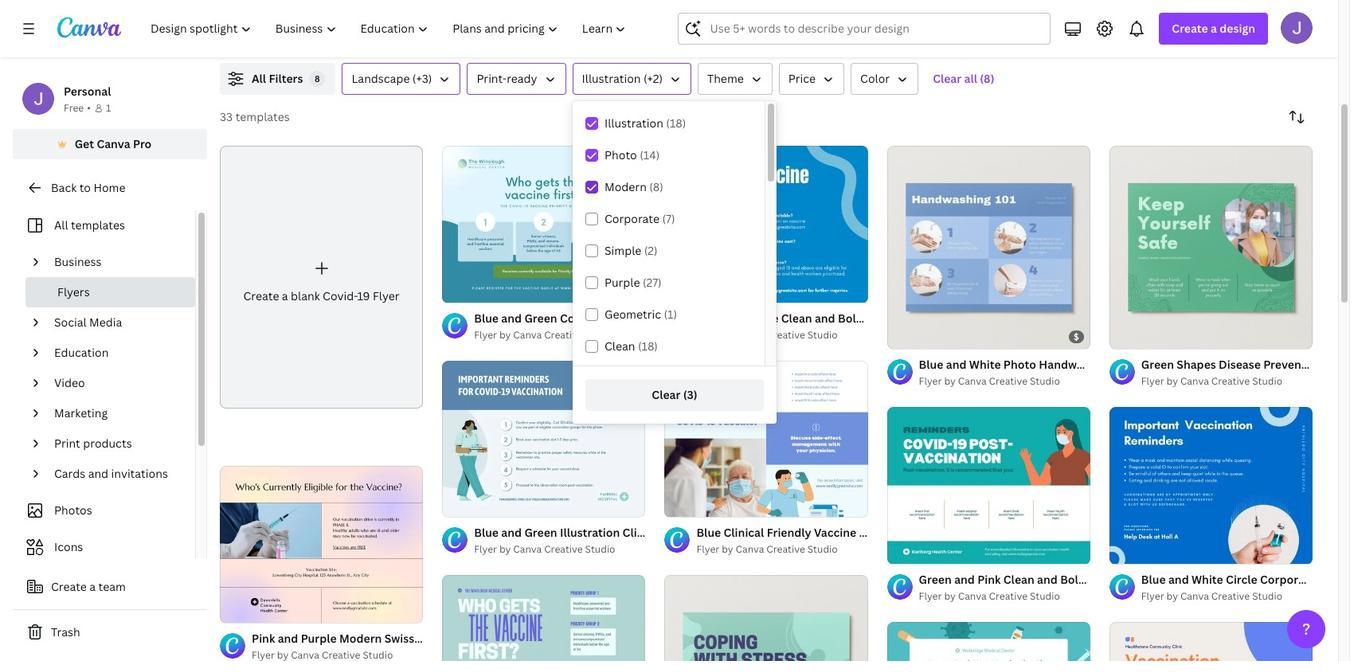 Task type: locate. For each thing, give the bounding box(es) containing it.
0 horizontal spatial create
[[51, 579, 87, 594]]

theme
[[707, 71, 744, 86]]

(8) right all
[[980, 71, 995, 86]]

None search field
[[678, 13, 1051, 45]]

illustration left (+2)
[[582, 71, 641, 86]]

create a blank covid-19 flyer element
[[220, 146, 423, 409]]

2 vertical spatial create
[[51, 579, 87, 594]]

video link
[[48, 368, 186, 398]]

corporate
[[605, 211, 660, 226]]

creative inside green shapes disease prevention land flyer by canva creative studio
[[1211, 375, 1250, 388]]

clear left all
[[933, 71, 962, 86]]

teal and white coping with stress landscape covid flyer covid flyer image
[[665, 575, 868, 661]]

0 vertical spatial a
[[1211, 21, 1217, 36]]

2 horizontal spatial 1
[[1121, 330, 1125, 342]]

illustration inside button
[[582, 71, 641, 86]]

blue and white circle corporate clean vaccine scheduling general health flyer image
[[1109, 407, 1313, 564]]

2 1 of 2 link from the left
[[1109, 146, 1313, 349]]

0 vertical spatial (18)
[[666, 116, 686, 131]]

flyer by canva creative studio link
[[474, 327, 646, 343], [697, 327, 868, 343], [919, 374, 1090, 390], [1141, 374, 1313, 390], [474, 542, 646, 558], [697, 542, 868, 558], [919, 588, 1090, 604], [1141, 588, 1313, 604]]

photo
[[605, 147, 637, 163]]

1 of from the left
[[905, 330, 914, 342]]

1 horizontal spatial 1 of 2 link
[[1109, 146, 1313, 349]]

2 horizontal spatial a
[[1211, 21, 1217, 36]]

team
[[98, 579, 126, 594]]

(18) down illustration (+2) button
[[666, 116, 686, 131]]

create a design
[[1172, 21, 1255, 36]]

flyer by canva creative studio
[[474, 328, 615, 341], [697, 328, 838, 341], [919, 375, 1060, 388], [474, 542, 615, 556], [919, 589, 1060, 603], [1141, 589, 1283, 603]]

0 horizontal spatial 2
[[916, 330, 921, 342]]

create
[[1172, 21, 1208, 36], [243, 288, 279, 304], [51, 579, 87, 594]]

0 vertical spatial create
[[1172, 21, 1208, 36]]

all for all filters
[[252, 71, 266, 86]]

blue and green illustration clinical friendly safety and direction general health flyer image
[[442, 360, 646, 517]]

create inside dropdown button
[[1172, 21, 1208, 36]]

pink and purple modern swiss vaccine information general health flyer image
[[220, 466, 423, 623]]

(18) right clean
[[638, 339, 658, 354]]

a left design
[[1211, 21, 1217, 36]]

all templates
[[54, 217, 125, 233]]

2 of from the left
[[1127, 330, 1136, 342]]

1 of 2 link
[[887, 146, 1090, 349], [1109, 146, 1313, 349]]

clinical
[[724, 525, 764, 540]]

create inside "link"
[[243, 288, 279, 304]]

2 horizontal spatial create
[[1172, 21, 1208, 36]]

8 filter options selected element
[[309, 71, 325, 87]]

1 of 2
[[898, 330, 921, 342], [1121, 330, 1143, 342]]

design
[[1220, 21, 1255, 36]]

1 horizontal spatial 1 of 2
[[1121, 330, 1143, 342]]

blank
[[291, 288, 320, 304]]

1 horizontal spatial 1
[[898, 330, 903, 342]]

friendly
[[767, 525, 811, 540]]

get canva pro button
[[13, 129, 207, 159]]

clear
[[933, 71, 962, 86], [652, 387, 681, 402]]

1 vertical spatial illustration
[[605, 116, 663, 131]]

prevention
[[1263, 357, 1323, 372]]

all inside "link"
[[54, 217, 68, 233]]

studio
[[585, 328, 615, 341], [808, 328, 838, 341], [1030, 375, 1060, 388], [1252, 375, 1283, 388], [585, 542, 615, 556], [808, 542, 838, 556], [1030, 589, 1060, 603], [1252, 589, 1283, 603]]

1 vertical spatial (18)
[[638, 339, 658, 354]]

education link
[[48, 338, 186, 368]]

0 horizontal spatial a
[[89, 579, 96, 594]]

landscape (+3) button
[[342, 63, 461, 95]]

33
[[220, 109, 233, 124]]

all
[[964, 71, 977, 86]]

illustration (+2)
[[582, 71, 663, 86]]

2 2 from the left
[[1138, 330, 1143, 342]]

clear left (3)
[[652, 387, 681, 402]]

1 horizontal spatial (18)
[[666, 116, 686, 131]]

2 vertical spatial a
[[89, 579, 96, 594]]

ready
[[507, 71, 537, 86]]

geometric
[[605, 307, 661, 322]]

all filters
[[252, 71, 303, 86]]

1 horizontal spatial (8)
[[980, 71, 995, 86]]

0 horizontal spatial of
[[905, 330, 914, 342]]

1 horizontal spatial 2
[[1138, 330, 1143, 342]]

templates inside all templates "link"
[[71, 217, 125, 233]]

0 horizontal spatial 1
[[106, 101, 111, 115]]

clear (3)
[[652, 387, 698, 402]]

covid-
[[323, 288, 357, 304]]

canva inside green shapes disease prevention land flyer by canva creative studio
[[1180, 375, 1209, 388]]

1 horizontal spatial clear
[[933, 71, 962, 86]]

0 vertical spatial illustration
[[582, 71, 641, 86]]

back to home
[[51, 180, 125, 195]]

create for create a blank covid-19 flyer
[[243, 288, 279, 304]]

create for create a design
[[1172, 21, 1208, 36]]

1 vertical spatial a
[[282, 288, 288, 304]]

create inside button
[[51, 579, 87, 594]]

1 1 of 2 from the left
[[898, 330, 921, 342]]

create left design
[[1172, 21, 1208, 36]]

print-ready
[[477, 71, 537, 86]]

create left blank at left
[[243, 288, 279, 304]]

cards
[[54, 466, 85, 481]]

blue and white clean and bold vaccine information general health flyer image
[[665, 146, 868, 303]]

1 vertical spatial all
[[54, 217, 68, 233]]

health
[[972, 525, 1008, 540]]

clear for clear all (8)
[[933, 71, 962, 86]]

a inside create a blank covid-19 flyer element
[[282, 288, 288, 304]]

landscape
[[352, 71, 410, 86]]

land
[[1326, 357, 1350, 372]]

0 horizontal spatial clear
[[652, 387, 681, 402]]

1 horizontal spatial of
[[1127, 330, 1136, 342]]

all down back
[[54, 217, 68, 233]]

video
[[54, 375, 85, 390]]

photo (14)
[[605, 147, 660, 163]]

by inside blue clinical friendly vaccine information general health flyer flyer by canva creative studio
[[722, 542, 733, 556]]

1 vertical spatial templates
[[71, 217, 125, 233]]

clean
[[605, 339, 635, 354]]

green shapes disease prevention land link
[[1141, 356, 1350, 374]]

canva inside blue clinical friendly vaccine information general health flyer flyer by canva creative studio
[[736, 542, 764, 556]]

blue and white photo handwashing 101 landscape covid flyer image
[[887, 146, 1090, 349]]

blue and orange shapes clean and bold safety and direction general health flyer image
[[1109, 622, 1313, 661]]

1 horizontal spatial create
[[243, 288, 279, 304]]

a left blank at left
[[282, 288, 288, 304]]

of
[[905, 330, 914, 342], [1127, 330, 1136, 342]]

(27)
[[643, 275, 662, 290]]

media
[[89, 315, 122, 330]]

(18) for clean (18)
[[638, 339, 658, 354]]

create down icons
[[51, 579, 87, 594]]

0 horizontal spatial 1 of 2 link
[[887, 146, 1090, 349]]

photos link
[[22, 495, 186, 526]]

cards and invitations link
[[48, 459, 186, 489]]

0 horizontal spatial all
[[54, 217, 68, 233]]

0 horizontal spatial templates
[[71, 217, 125, 233]]

1 horizontal spatial templates
[[236, 109, 290, 124]]

all left filters
[[252, 71, 266, 86]]

1 for green shapes disease prevention landscape covid flyer image
[[1121, 330, 1125, 342]]

0 vertical spatial all
[[252, 71, 266, 86]]

0 horizontal spatial 1 of 2
[[898, 330, 921, 342]]

creative
[[544, 328, 583, 341], [767, 328, 805, 341], [989, 375, 1028, 388], [1211, 375, 1250, 388], [544, 542, 583, 556], [767, 542, 805, 556], [989, 589, 1028, 603], [1211, 589, 1250, 603]]

a inside create a design dropdown button
[[1211, 21, 1217, 36]]

1 vertical spatial create
[[243, 288, 279, 304]]

0 vertical spatial (8)
[[980, 71, 995, 86]]

(8)
[[980, 71, 995, 86], [649, 179, 663, 194]]

all
[[252, 71, 266, 86], [54, 217, 68, 233]]

Sort by button
[[1281, 101, 1313, 133]]

flyer
[[373, 288, 400, 304], [474, 328, 497, 341], [697, 328, 720, 341], [919, 375, 942, 388], [1141, 375, 1164, 388], [1011, 525, 1038, 540], [474, 542, 497, 556], [697, 542, 720, 556], [919, 589, 942, 603], [1141, 589, 1164, 603]]

canva
[[97, 136, 130, 151], [513, 328, 542, 341], [736, 328, 764, 341], [958, 375, 987, 388], [1180, 375, 1209, 388], [513, 542, 542, 556], [736, 542, 764, 556], [958, 589, 987, 603], [1180, 589, 1209, 603]]

photos
[[54, 503, 92, 518]]

0 horizontal spatial (8)
[[649, 179, 663, 194]]

1 of 2 for green shapes disease prevention landscape covid flyer image
[[1121, 330, 1143, 342]]

1 2 from the left
[[916, 330, 921, 342]]

by
[[499, 328, 511, 341], [722, 328, 733, 341], [944, 375, 956, 388], [1167, 375, 1178, 388], [499, 542, 511, 556], [722, 542, 733, 556], [944, 589, 956, 603], [1167, 589, 1178, 603]]

(8) right modern
[[649, 179, 663, 194]]

illustration up photo (14)
[[605, 116, 663, 131]]

and
[[88, 466, 108, 481]]

flyer inside "link"
[[373, 288, 400, 304]]

a for design
[[1211, 21, 1217, 36]]

simple (2)
[[605, 243, 658, 258]]

2 for the blue and white photo handwashing 101 landscape covid flyer
[[916, 330, 921, 342]]

1 vertical spatial clear
[[652, 387, 681, 402]]

a for blank
[[282, 288, 288, 304]]

0 horizontal spatial (18)
[[638, 339, 658, 354]]

templates right "33"
[[236, 109, 290, 124]]

1 of 2 link for blue and white circle corporate clean vaccine scheduling general health flyer image
[[1109, 146, 1313, 349]]

studio inside blue clinical friendly vaccine information general health flyer flyer by canva creative studio
[[808, 542, 838, 556]]

2 1 of 2 from the left
[[1121, 330, 1143, 342]]

a left team
[[89, 579, 96, 594]]

0 vertical spatial clear
[[933, 71, 962, 86]]

create a blank covid-19 flyer
[[243, 288, 400, 304]]

1 horizontal spatial a
[[282, 288, 288, 304]]

a inside the create a team button
[[89, 579, 96, 594]]

1 horizontal spatial all
[[252, 71, 266, 86]]

back
[[51, 180, 77, 195]]

marketing
[[54, 405, 108, 421]]

geometric (1)
[[605, 307, 677, 322]]

illustration for illustration (+2)
[[582, 71, 641, 86]]

illustration
[[582, 71, 641, 86], [605, 116, 663, 131]]

covid-19 flyers templates image
[[973, 0, 1313, 44]]

templates down back to home at the left top of the page
[[71, 217, 125, 233]]

0 vertical spatial templates
[[236, 109, 290, 124]]

(+2)
[[644, 71, 663, 86]]

1 1 of 2 link from the left
[[887, 146, 1090, 349]]

creative inside blue clinical friendly vaccine information general health flyer flyer by canva creative studio
[[767, 542, 805, 556]]



Task type: describe. For each thing, give the bounding box(es) containing it.
social media link
[[48, 307, 186, 338]]

all for all templates
[[54, 217, 68, 233]]

blue clinical friendly vaccine information general health flyer flyer by canva creative studio
[[697, 525, 1038, 556]]

studio inside green shapes disease prevention land flyer by canva creative studio
[[1252, 375, 1283, 388]]

all templates link
[[22, 210, 186, 241]]

Search search field
[[710, 14, 1041, 44]]

trash link
[[13, 617, 207, 648]]

education
[[54, 345, 109, 360]]

blue and green corporate clean vaccine information general health flyer image
[[442, 146, 646, 303]]

templates for 33 templates
[[236, 109, 290, 124]]

filters
[[269, 71, 303, 86]]

print-
[[477, 71, 507, 86]]

color button
[[851, 63, 919, 95]]

create for create a team
[[51, 579, 87, 594]]

clear (3) button
[[585, 379, 764, 411]]

landscape (+3)
[[352, 71, 432, 86]]

(+3)
[[413, 71, 432, 86]]

1 of 2 for the blue and white photo handwashing 101 landscape covid flyer
[[898, 330, 921, 342]]

clear all (8)
[[933, 71, 995, 86]]

(14)
[[640, 147, 660, 163]]

price
[[788, 71, 816, 86]]

home
[[93, 180, 125, 195]]

templates for all templates
[[71, 217, 125, 233]]

color
[[860, 71, 890, 86]]

products
[[83, 436, 132, 451]]

get canva pro
[[75, 136, 152, 151]]

(3)
[[683, 387, 698, 402]]

1 for the blue and white photo handwashing 101 landscape covid flyer
[[898, 330, 903, 342]]

blue
[[697, 525, 721, 540]]

of for 1 of 2 link related to green and pink clean and bold safety and direction general health flyer image
[[905, 330, 914, 342]]

icons
[[54, 539, 83, 554]]

clear for clear (3)
[[652, 387, 681, 402]]

1 of 2 link for green and pink clean and bold safety and direction general health flyer image
[[887, 146, 1090, 349]]

green
[[1141, 357, 1174, 372]]

create a team button
[[13, 571, 207, 603]]

flyer inside green shapes disease prevention land flyer by canva creative studio
[[1141, 375, 1164, 388]]

print products link
[[48, 429, 186, 459]]

social
[[54, 315, 87, 330]]

price button
[[779, 63, 844, 95]]

modern (8)
[[605, 179, 663, 194]]

create a blank covid-19 flyer link
[[220, 146, 423, 409]]

create a design button
[[1159, 13, 1268, 45]]

33 templates
[[220, 109, 290, 124]]

by inside green shapes disease prevention land flyer by canva creative studio
[[1167, 375, 1178, 388]]

business
[[54, 254, 102, 269]]

disease
[[1219, 357, 1261, 372]]

(7)
[[662, 211, 675, 226]]

$
[[1074, 331, 1079, 343]]

purple
[[605, 275, 640, 290]]

clear all (8) button
[[925, 63, 1002, 95]]

print-ready button
[[467, 63, 566, 95]]

get
[[75, 136, 94, 151]]

back to home link
[[13, 172, 207, 204]]

(1)
[[664, 307, 677, 322]]

canva inside get canva pro button
[[97, 136, 130, 151]]

shapes
[[1177, 357, 1216, 372]]

corporate (7)
[[605, 211, 675, 226]]

general
[[927, 525, 969, 540]]

turquoise virus clinical friendly vaccine scheduling general health flyer image
[[887, 622, 1090, 661]]

a for team
[[89, 579, 96, 594]]

2 for green shapes disease prevention landscape covid flyer image
[[1138, 330, 1143, 342]]

social media
[[54, 315, 122, 330]]

simple
[[605, 243, 641, 258]]

information
[[859, 525, 924, 540]]

flyers
[[57, 284, 90, 300]]

modern
[[605, 179, 647, 194]]

(18) for illustration (18)
[[666, 116, 686, 131]]

clean (18)
[[605, 339, 658, 354]]

19
[[357, 288, 370, 304]]

illustration for illustration (18)
[[605, 116, 663, 131]]

blue clinical friendly vaccine information general health flyer link
[[697, 524, 1038, 542]]

print products
[[54, 436, 132, 451]]

8
[[315, 72, 320, 84]]

marketing link
[[48, 398, 186, 429]]

illustration (+2) button
[[572, 63, 691, 95]]

free
[[64, 101, 84, 115]]

create a team
[[51, 579, 126, 594]]

free •
[[64, 101, 91, 115]]

top level navigation element
[[140, 13, 640, 45]]

green shapes disease prevention landscape covid flyer image
[[1109, 146, 1313, 349]]

business link
[[48, 247, 186, 277]]

icons link
[[22, 532, 186, 562]]

trash
[[51, 625, 80, 640]]

green and pink clean and bold safety and direction general health flyer image
[[887, 407, 1090, 564]]

(8) inside clear all (8) button
[[980, 71, 995, 86]]

•
[[87, 101, 91, 115]]

purple (27)
[[605, 275, 662, 290]]

theme button
[[698, 63, 773, 95]]

illustration (18)
[[605, 116, 686, 131]]

blue and green clean and bold vaccine information general health flyer image
[[442, 575, 646, 661]]

to
[[79, 180, 91, 195]]

of for 1 of 2 link corresponding to blue and white circle corporate clean vaccine scheduling general health flyer image
[[1127, 330, 1136, 342]]

print
[[54, 436, 80, 451]]

blue clinical friendly vaccine information general health flyer image
[[665, 360, 868, 517]]

jacob simon image
[[1281, 12, 1313, 44]]

1 vertical spatial (8)
[[649, 179, 663, 194]]

cards and invitations
[[54, 466, 168, 481]]

vaccine
[[814, 525, 856, 540]]

(2)
[[644, 243, 658, 258]]

green shapes disease prevention land flyer by canva creative studio
[[1141, 357, 1350, 388]]



Task type: vqa. For each thing, say whether or not it's contained in the screenshot.
(+2)
yes



